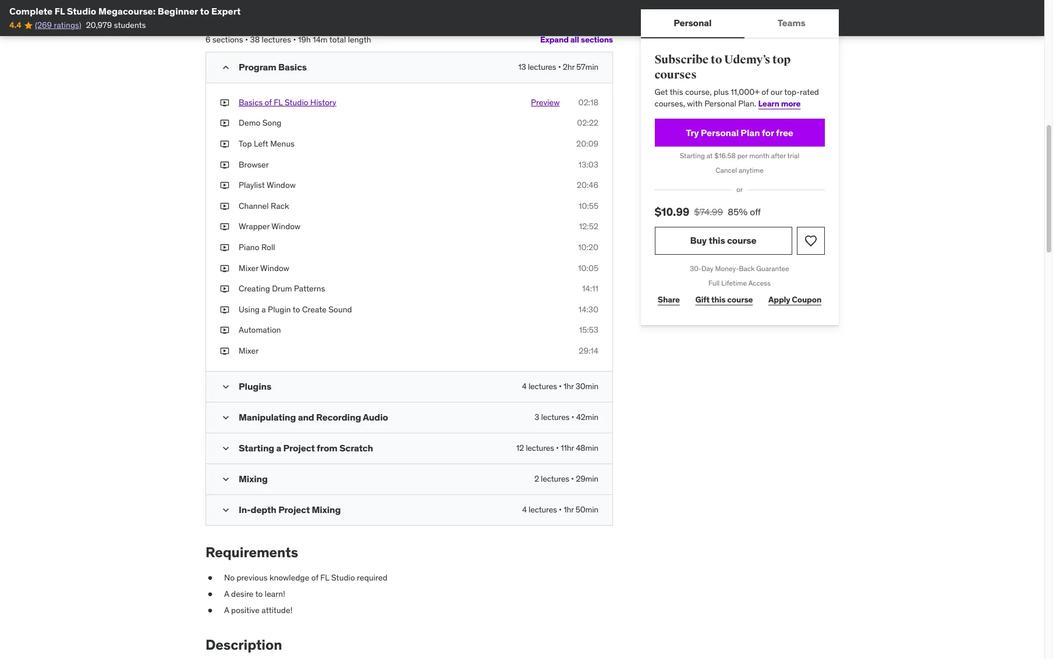 Task type: vqa. For each thing, say whether or not it's contained in the screenshot.
Hands-
no



Task type: describe. For each thing, give the bounding box(es) containing it.
plus
[[714, 87, 729, 97]]

for
[[762, 127, 774, 138]]

try
[[686, 127, 699, 138]]

4 lectures • 1hr 50min
[[522, 504, 598, 515]]

anytime
[[739, 166, 764, 175]]

learn more link
[[759, 98, 801, 109]]

sound
[[328, 304, 352, 315]]

• for plugins
[[559, 381, 562, 392]]

0 vertical spatial basics
[[278, 61, 307, 73]]

30-
[[690, 264, 702, 273]]

with
[[687, 98, 703, 109]]

• left the 38
[[245, 34, 248, 45]]

1hr for plugins
[[564, 381, 574, 392]]

piano roll
[[239, 242, 275, 253]]

playlist window
[[239, 180, 296, 190]]

small image for manipulating and recording audio
[[220, 412, 232, 424]]

history
[[310, 97, 336, 108]]

1 sections from the left
[[212, 34, 243, 45]]

create
[[302, 304, 327, 315]]

lectures for plugins
[[529, 381, 557, 392]]

learn!
[[265, 589, 285, 600]]

automation
[[239, 325, 281, 336]]

plugin
[[268, 304, 291, 315]]

full
[[709, 279, 720, 287]]

small image for in-depth project mixing
[[220, 504, 232, 516]]

gift this course link
[[693, 288, 756, 312]]

1 horizontal spatial of
[[311, 573, 318, 584]]

13:03
[[579, 159, 598, 170]]

this for get
[[670, 87, 683, 97]]

using
[[239, 304, 260, 315]]

xsmall image for wrapper window
[[220, 221, 229, 233]]

11hr
[[561, 443, 574, 453]]

a for using
[[262, 304, 266, 315]]

after
[[771, 152, 786, 160]]

2 vertical spatial fl
[[320, 573, 329, 584]]

xsmall image for mixer window
[[220, 263, 229, 274]]

buy this course
[[690, 235, 757, 246]]

0 vertical spatial fl
[[55, 5, 65, 17]]

xsmall image for demo song
[[220, 118, 229, 129]]

12 lectures • 11hr 48min
[[516, 443, 598, 453]]

plugins
[[239, 380, 271, 392]]

small image for mixing
[[220, 474, 232, 485]]

lectures for program basics
[[528, 62, 556, 72]]

demo song
[[239, 118, 281, 128]]

per
[[738, 152, 748, 160]]

2
[[534, 474, 539, 484]]

length
[[348, 34, 371, 45]]

share
[[658, 295, 680, 305]]

• for manipulating and recording audio
[[571, 412, 574, 422]]

course for buy this course
[[727, 235, 757, 246]]

complete
[[9, 5, 53, 17]]

2 lectures • 29min
[[534, 474, 598, 484]]

window for mixer window
[[260, 263, 289, 273]]

expand
[[540, 35, 569, 45]]

this for gift
[[712, 295, 726, 305]]

menus
[[270, 139, 295, 149]]

xsmall image for mixer
[[220, 346, 229, 357]]

buy
[[690, 235, 707, 246]]

20,979
[[86, 20, 112, 30]]

expert
[[211, 5, 241, 17]]

top left menus
[[239, 139, 295, 149]]

3 lectures • 42min
[[535, 412, 598, 422]]

29:14
[[579, 346, 598, 356]]

in-
[[239, 504, 251, 516]]

no
[[224, 573, 235, 584]]

attitude!
[[262, 605, 292, 616]]

wrapper
[[239, 221, 270, 232]]

wishlist image
[[804, 234, 818, 248]]

$16.58
[[715, 152, 736, 160]]

1hr for in-depth project mixing
[[564, 504, 574, 515]]

30-day money-back guarantee full lifetime access
[[690, 264, 790, 287]]

teams button
[[745, 9, 839, 37]]

14:11
[[582, 284, 598, 294]]

lectures for mixing
[[541, 474, 569, 484]]

• for in-depth project mixing
[[559, 504, 562, 515]]

basics inside button
[[239, 97, 263, 108]]

roll
[[261, 242, 275, 253]]

browser
[[239, 159, 269, 170]]

0 horizontal spatial studio
[[67, 5, 96, 17]]

$74.99
[[694, 206, 724, 218]]

xsmall image for using a plugin to create sound
[[220, 304, 229, 316]]

megacourse:
[[98, 5, 156, 17]]

15:53
[[579, 325, 598, 336]]

sections inside expand all sections dropdown button
[[581, 35, 613, 45]]

11,000+
[[731, 87, 760, 97]]

project for depth
[[278, 504, 310, 516]]

6 sections • 38 lectures • 19h 14m total length
[[205, 34, 371, 45]]

manipulating and recording audio
[[239, 411, 388, 423]]

lifetime
[[722, 279, 747, 287]]

share button
[[655, 288, 683, 312]]

(269 ratings)
[[35, 20, 81, 30]]

demo
[[239, 118, 260, 128]]

to left expert
[[200, 5, 209, 17]]

13 lectures • 2hr 57min
[[518, 62, 598, 72]]

gift this course
[[696, 295, 753, 305]]

(269
[[35, 20, 52, 30]]

• left '19h 14m'
[[293, 34, 296, 45]]

courses
[[655, 67, 697, 82]]

plan.
[[739, 98, 757, 109]]

29min
[[576, 474, 598, 484]]

manipulating
[[239, 411, 296, 423]]

guarantee
[[757, 264, 790, 273]]

using a plugin to create sound
[[239, 304, 352, 315]]

content
[[255, 1, 306, 19]]

access
[[749, 279, 771, 287]]

top
[[773, 52, 791, 67]]

or
[[737, 185, 743, 194]]

2 vertical spatial personal
[[701, 127, 739, 138]]

xsmall image for creating drum patterns
[[220, 284, 229, 295]]

of inside get this course, plus 11,000+ of our top-rated courses, with personal plan.
[[762, 87, 769, 97]]

starting for starting at $16.58 per month after trial cancel anytime
[[680, 152, 705, 160]]

our
[[771, 87, 783, 97]]

$10.99
[[655, 205, 690, 219]]

lectures for starting a project from scratch
[[526, 443, 554, 453]]

02:22
[[577, 118, 598, 128]]

depth
[[251, 504, 276, 516]]

this for buy
[[709, 235, 725, 246]]

20:09
[[576, 139, 598, 149]]



Task type: locate. For each thing, give the bounding box(es) containing it.
a for a positive attitude!
[[224, 605, 229, 616]]

sections right the 6 at the top left of the page
[[212, 34, 243, 45]]

starting for starting a project from scratch
[[239, 442, 274, 454]]

1 horizontal spatial basics
[[278, 61, 307, 73]]

tab list
[[641, 9, 839, 38]]

1 1hr from the top
[[564, 381, 574, 392]]

lectures down the '2'
[[529, 504, 557, 515]]

small image
[[220, 443, 232, 454], [220, 474, 232, 485]]

• left 50min
[[559, 504, 562, 515]]

lectures up 3
[[529, 381, 557, 392]]

a right using
[[262, 304, 266, 315]]

window for wrapper window
[[271, 221, 301, 232]]

studio
[[67, 5, 96, 17], [285, 97, 308, 108], [331, 573, 355, 584]]

2 mixer from the top
[[239, 346, 259, 356]]

personal inside get this course, plus 11,000+ of our top-rated courses, with personal plan.
[[705, 98, 737, 109]]

personal up subscribe
[[674, 17, 712, 29]]

1 horizontal spatial studio
[[285, 97, 308, 108]]

2 vertical spatial window
[[260, 263, 289, 273]]

requirements
[[205, 543, 298, 562]]

previous
[[237, 573, 268, 584]]

mixer window
[[239, 263, 289, 273]]

lectures right the 38
[[262, 34, 291, 45]]

and
[[298, 411, 314, 423]]

• left the 30min
[[559, 381, 562, 392]]

this right "gift"
[[712, 295, 726, 305]]

1 vertical spatial mixer
[[239, 346, 259, 356]]

• left 2hr
[[558, 62, 561, 72]]

apply coupon
[[769, 295, 822, 305]]

top
[[239, 139, 252, 149]]

studio up ratings)
[[67, 5, 96, 17]]

this inside button
[[709, 235, 725, 246]]

1 vertical spatial starting
[[239, 442, 274, 454]]

0 vertical spatial studio
[[67, 5, 96, 17]]

14:30
[[579, 304, 598, 315]]

0 vertical spatial window
[[267, 180, 296, 190]]

1hr left the 30min
[[564, 381, 574, 392]]

1 vertical spatial course
[[728, 295, 753, 305]]

all
[[570, 35, 579, 45]]

4 small image from the top
[[220, 504, 232, 516]]

scratch
[[339, 442, 373, 454]]

xsmall image for channel rack
[[220, 201, 229, 212]]

expand all sections
[[540, 35, 613, 45]]

xsmall image for top left menus
[[220, 139, 229, 150]]

mixer down automation
[[239, 346, 259, 356]]

starting at $16.58 per month after trial cancel anytime
[[680, 152, 800, 175]]

fl
[[55, 5, 65, 17], [274, 97, 283, 108], [320, 573, 329, 584]]

0 vertical spatial personal
[[674, 17, 712, 29]]

small image left plugins
[[220, 381, 232, 393]]

3 small image from the top
[[220, 412, 232, 424]]

• for starting a project from scratch
[[556, 443, 559, 453]]

sections right all
[[581, 35, 613, 45]]

0 horizontal spatial fl
[[55, 5, 65, 17]]

1 horizontal spatial fl
[[274, 97, 283, 108]]

learn more
[[759, 98, 801, 109]]

complete fl studio megacourse: beginner to expert
[[9, 5, 241, 17]]

12:52
[[579, 221, 598, 232]]

lectures right the '2'
[[541, 474, 569, 484]]

apply coupon button
[[766, 288, 825, 312]]

personal up $16.58
[[701, 127, 739, 138]]

0 vertical spatial course
[[727, 235, 757, 246]]

1 vertical spatial studio
[[285, 97, 308, 108]]

1 small image from the top
[[220, 62, 232, 73]]

4 for plugins
[[522, 381, 527, 392]]

0 vertical spatial 1hr
[[564, 381, 574, 392]]

1 vertical spatial window
[[271, 221, 301, 232]]

fl up song
[[274, 97, 283, 108]]

1 mixer from the top
[[239, 263, 258, 273]]

57min
[[576, 62, 598, 72]]

1 vertical spatial personal
[[705, 98, 737, 109]]

basics of fl studio history
[[239, 97, 336, 108]]

studio left required
[[331, 573, 355, 584]]

0 vertical spatial a
[[262, 304, 266, 315]]

this right buy
[[709, 235, 725, 246]]

small image for plugins
[[220, 381, 232, 393]]

1 vertical spatial small image
[[220, 474, 232, 485]]

0 vertical spatial a
[[224, 589, 229, 600]]

lectures right 3
[[541, 412, 570, 422]]

1 horizontal spatial a
[[276, 442, 281, 454]]

xsmall image for playlist window
[[220, 180, 229, 191]]

of
[[762, 87, 769, 97], [265, 97, 272, 108], [311, 573, 318, 584]]

• left 29min
[[571, 474, 574, 484]]

personal down plus
[[705, 98, 737, 109]]

studio left history
[[285, 97, 308, 108]]

xsmall image
[[220, 97, 229, 109], [220, 139, 229, 150], [220, 180, 229, 191], [220, 201, 229, 212], [220, 221, 229, 233], [220, 263, 229, 274], [220, 284, 229, 295], [220, 304, 229, 316], [220, 325, 229, 336], [205, 589, 215, 601], [205, 605, 215, 617]]

0 vertical spatial starting
[[680, 152, 705, 160]]

wrapper window
[[239, 221, 301, 232]]

2 small image from the top
[[220, 381, 232, 393]]

subscribe to udemy's top courses
[[655, 52, 791, 82]]

1 vertical spatial 1hr
[[564, 504, 574, 515]]

mixing
[[239, 473, 268, 485], [312, 504, 341, 516]]

0 horizontal spatial mixing
[[239, 473, 268, 485]]

0 horizontal spatial basics
[[239, 97, 263, 108]]

• left 11hr
[[556, 443, 559, 453]]

this up courses,
[[670, 87, 683, 97]]

0 vertical spatial project
[[283, 442, 315, 454]]

1 horizontal spatial mixing
[[312, 504, 341, 516]]

to left 'learn!'
[[255, 589, 263, 600]]

0 vertical spatial mixer
[[239, 263, 258, 273]]

a down manipulating
[[276, 442, 281, 454]]

2 horizontal spatial of
[[762, 87, 769, 97]]

course,
[[685, 87, 712, 97]]

a left the positive
[[224, 605, 229, 616]]

personal inside button
[[674, 17, 712, 29]]

4 for in-depth project mixing
[[522, 504, 527, 515]]

xsmall image for piano roll
[[220, 242, 229, 254]]

of right knowledge
[[311, 573, 318, 584]]

50min
[[576, 504, 598, 515]]

a for a desire to learn!
[[224, 589, 229, 600]]

fl right knowledge
[[320, 573, 329, 584]]

course
[[727, 235, 757, 246], [728, 295, 753, 305]]

fl inside button
[[274, 97, 283, 108]]

2 small image from the top
[[220, 474, 232, 485]]

0 vertical spatial small image
[[220, 443, 232, 454]]

small image left in- on the left bottom
[[220, 504, 232, 516]]

drum
[[272, 284, 292, 294]]

of up song
[[265, 97, 272, 108]]

1 vertical spatial a
[[224, 605, 229, 616]]

0 horizontal spatial starting
[[239, 442, 274, 454]]

positive
[[231, 605, 260, 616]]

1 vertical spatial 4
[[522, 504, 527, 515]]

0 horizontal spatial a
[[262, 304, 266, 315]]

personal button
[[641, 9, 745, 37]]

course up back
[[727, 235, 757, 246]]

19h 14m
[[298, 34, 328, 45]]

38
[[250, 34, 260, 45]]

course for gift this course
[[728, 295, 753, 305]]

42min
[[576, 412, 598, 422]]

day
[[702, 264, 714, 273]]

small image for starting a project from scratch
[[220, 443, 232, 454]]

this inside get this course, plus 11,000+ of our top-rated courses, with personal plan.
[[670, 87, 683, 97]]

buy this course button
[[655, 227, 792, 255]]

of inside button
[[265, 97, 272, 108]]

2hr
[[563, 62, 575, 72]]

$10.99 $74.99 85% off
[[655, 205, 761, 219]]

starting left at
[[680, 152, 705, 160]]

mixer down piano
[[239, 263, 258, 273]]

0 horizontal spatial sections
[[212, 34, 243, 45]]

mixer for mixer
[[239, 346, 259, 356]]

courses,
[[655, 98, 685, 109]]

to inside subscribe to udemy's top courses
[[711, 52, 722, 67]]

1 a from the top
[[224, 589, 229, 600]]

of left our
[[762, 87, 769, 97]]

audio
[[363, 411, 388, 423]]

10:05
[[578, 263, 598, 273]]

window down roll
[[260, 263, 289, 273]]

2 horizontal spatial studio
[[331, 573, 355, 584]]

1 4 from the top
[[522, 381, 527, 392]]

fl up the (269 ratings)
[[55, 5, 65, 17]]

2 4 from the top
[[522, 504, 527, 515]]

small image left program
[[220, 62, 232, 73]]

basics
[[278, 61, 307, 73], [239, 97, 263, 108]]

1 horizontal spatial starting
[[680, 152, 705, 160]]

basics down 6 sections • 38 lectures • 19h 14m total length
[[278, 61, 307, 73]]

0 vertical spatial this
[[670, 87, 683, 97]]

desire
[[231, 589, 254, 600]]

window down rack
[[271, 221, 301, 232]]

1 vertical spatial basics
[[239, 97, 263, 108]]

course inside button
[[727, 235, 757, 246]]

2 1hr from the top
[[564, 504, 574, 515]]

knowledge
[[269, 573, 309, 584]]

starting down manipulating
[[239, 442, 274, 454]]

3
[[535, 412, 539, 422]]

try personal plan for free
[[686, 127, 794, 138]]

a
[[224, 589, 229, 600], [224, 605, 229, 616]]

4 lectures • 1hr 30min
[[522, 381, 598, 392]]

lectures right 13
[[528, 62, 556, 72]]

02:18
[[578, 97, 598, 108]]

expand all sections button
[[540, 28, 613, 52]]

sections
[[212, 34, 243, 45], [581, 35, 613, 45]]

small image for program basics
[[220, 62, 232, 73]]

xsmall image for automation
[[220, 325, 229, 336]]

1 vertical spatial mixing
[[312, 504, 341, 516]]

xsmall image
[[220, 118, 229, 129], [220, 159, 229, 171], [220, 242, 229, 254], [220, 346, 229, 357], [205, 573, 215, 584]]

a
[[262, 304, 266, 315], [276, 442, 281, 454]]

1 vertical spatial fl
[[274, 97, 283, 108]]

students
[[114, 20, 146, 30]]

lectures
[[262, 34, 291, 45], [528, 62, 556, 72], [529, 381, 557, 392], [541, 412, 570, 422], [526, 443, 554, 453], [541, 474, 569, 484], [529, 504, 557, 515]]

12
[[516, 443, 524, 453]]

1 course from the top
[[727, 235, 757, 246]]

2 course from the top
[[728, 295, 753, 305]]

1 small image from the top
[[220, 443, 232, 454]]

project left from
[[283, 442, 315, 454]]

project right depth
[[278, 504, 310, 516]]

total
[[329, 34, 346, 45]]

1 vertical spatial project
[[278, 504, 310, 516]]

1hr left 50min
[[564, 504, 574, 515]]

cancel
[[716, 166, 737, 175]]

to left udemy's
[[711, 52, 722, 67]]

• for mixing
[[571, 474, 574, 484]]

try personal plan for free link
[[655, 119, 825, 147]]

tab list containing personal
[[641, 9, 839, 38]]

0 vertical spatial 4
[[522, 381, 527, 392]]

rated
[[800, 87, 819, 97]]

starting inside starting at $16.58 per month after trial cancel anytime
[[680, 152, 705, 160]]

1 horizontal spatial sections
[[581, 35, 613, 45]]

basics up demo
[[239, 97, 263, 108]]

0 vertical spatial mixing
[[239, 473, 268, 485]]

apply
[[769, 295, 791, 305]]

4.4
[[9, 20, 21, 30]]

window for playlist window
[[267, 180, 296, 190]]

small image left manipulating
[[220, 412, 232, 424]]

• left 42min
[[571, 412, 574, 422]]

1 vertical spatial a
[[276, 442, 281, 454]]

top-
[[785, 87, 800, 97]]

course down lifetime
[[728, 295, 753, 305]]

0 horizontal spatial of
[[265, 97, 272, 108]]

subscribe
[[655, 52, 709, 67]]

creating
[[239, 284, 270, 294]]

1 vertical spatial this
[[709, 235, 725, 246]]

a for starting
[[276, 442, 281, 454]]

• for program basics
[[558, 62, 561, 72]]

4
[[522, 381, 527, 392], [522, 504, 527, 515]]

playlist
[[239, 180, 265, 190]]

get
[[655, 87, 668, 97]]

2 horizontal spatial fl
[[320, 573, 329, 584]]

lectures right 12
[[526, 443, 554, 453]]

a positive attitude!
[[224, 605, 292, 616]]

trial
[[788, 152, 800, 160]]

13
[[518, 62, 526, 72]]

xsmall image for browser
[[220, 159, 229, 171]]

learn
[[759, 98, 780, 109]]

to
[[200, 5, 209, 17], [711, 52, 722, 67], [293, 304, 300, 315], [255, 589, 263, 600]]

project for a
[[283, 442, 315, 454]]

lectures for in-depth project mixing
[[529, 504, 557, 515]]

song
[[262, 118, 281, 128]]

48min
[[576, 443, 598, 453]]

2 vertical spatial this
[[712, 295, 726, 305]]

2 vertical spatial studio
[[331, 573, 355, 584]]

to right plugin on the top left
[[293, 304, 300, 315]]

a left desire
[[224, 589, 229, 600]]

studio inside button
[[285, 97, 308, 108]]

•
[[245, 34, 248, 45], [293, 34, 296, 45], [558, 62, 561, 72], [559, 381, 562, 392], [571, 412, 574, 422], [556, 443, 559, 453], [571, 474, 574, 484], [559, 504, 562, 515]]

lectures for manipulating and recording audio
[[541, 412, 570, 422]]

small image
[[220, 62, 232, 73], [220, 381, 232, 393], [220, 412, 232, 424], [220, 504, 232, 516]]

2 sections from the left
[[581, 35, 613, 45]]

creating drum patterns
[[239, 284, 325, 294]]

window up rack
[[267, 180, 296, 190]]

2 a from the top
[[224, 605, 229, 616]]

mixer for mixer window
[[239, 263, 258, 273]]



